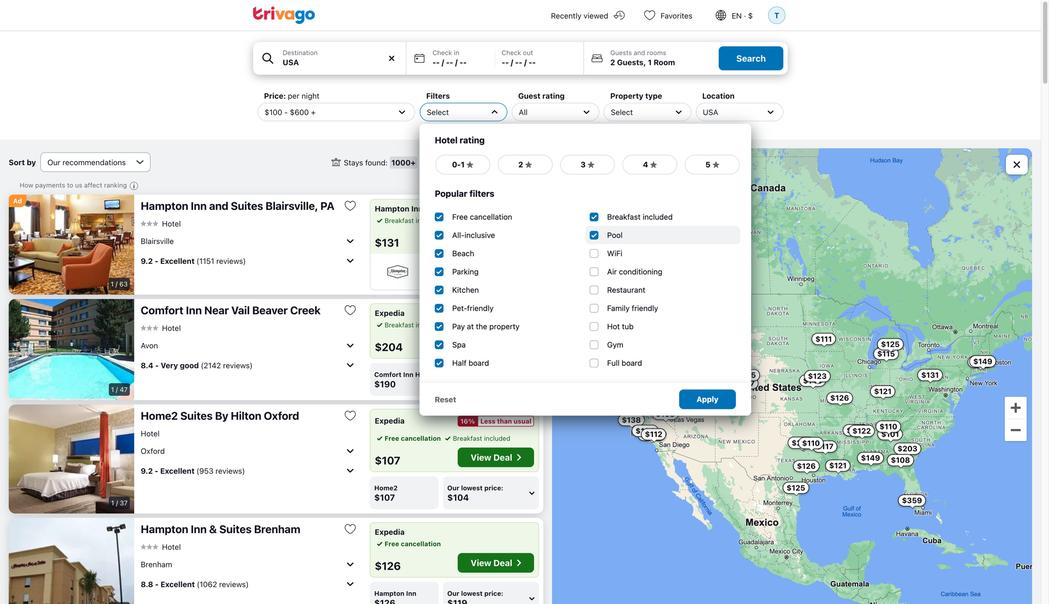 Task type: describe. For each thing, give the bounding box(es) containing it.
home2 suites by hilton oxford button
[[141, 409, 335, 423]]

vail
[[231, 304, 250, 317]]

pay inside button
[[454, 217, 465, 225]]

brenham inside brenham button
[[141, 560, 172, 569]]

view deal for $126
[[471, 558, 513, 569]]

blairsville button
[[141, 233, 357, 250]]

$104 button
[[632, 425, 659, 437]]

$101
[[882, 430, 900, 439]]

2 vertical spatial breakfast included button
[[443, 434, 511, 444]]

all-inclusive
[[453, 231, 495, 240]]

inn inside 'button'
[[191, 523, 207, 536]]

$112
[[645, 430, 663, 439]]

searched:
[[489, 158, 524, 167]]

property
[[611, 91, 644, 100]]

our lowest price: button
[[443, 583, 539, 605]]

ad button
[[9, 195, 26, 207]]

home2 for home2 suites by hilton oxford
[[141, 410, 178, 423]]

ad
[[13, 197, 22, 205]]

our lowest price:
[[448, 590, 504, 598]]

rooms
[[647, 49, 667, 56]]

oxford inside home2 suites by hilton oxford button
[[264, 410, 299, 423]]

breakfast left free cancellation option
[[385, 217, 414, 225]]

comfort inn near vail beaver creek, (avon, usa) image
[[9, 299, 134, 401]]

stays found: 1000+
[[344, 158, 416, 167]]

$110 for $110 $359
[[880, 423, 898, 432]]

1 vertical spatial pay
[[453, 322, 465, 331]]

filters
[[426, 91, 450, 100]]

found:
[[365, 158, 388, 167]]

$104 inside our lowest price: $104
[[448, 493, 469, 503]]

9.2 - excellent (1151 reviews)
[[141, 257, 246, 266]]

0-
[[452, 160, 461, 169]]

Free cancellation checkbox
[[435, 213, 444, 221]]

2 free cancellation button from the top
[[375, 540, 441, 549]]

1 vertical spatial $126 button
[[794, 461, 820, 473]]

wifi
[[608, 249, 623, 258]]

air
[[608, 267, 617, 276]]

8.4
[[141, 361, 153, 370]]

1 / 63
[[111, 281, 128, 288]]

than
[[497, 418, 512, 426]]

0 horizontal spatial $111 button
[[605, 353, 629, 365]]

2 expect from the left
[[473, 276, 494, 283]]

hot tub
[[608, 322, 634, 331]]

0 vertical spatial $126
[[831, 394, 850, 403]]

reset
[[435, 395, 457, 404]]

2 inside "button"
[[519, 160, 524, 169]]

brenham inside hampton inn & suites brenham 'button'
[[254, 523, 301, 536]]

0-1 button
[[435, 154, 491, 175]]

all
[[519, 108, 528, 117]]

breakfast left "pay at the property" 'option'
[[385, 322, 414, 329]]

cancellation for second the free cancellation button from the bottom of the page
[[401, 435, 441, 443]]

All-inclusive checkbox
[[435, 231, 444, 240]]

hampton inn image
[[375, 264, 421, 280]]

1 horizontal spatial $121 button
[[871, 386, 896, 398]]

hotel for 4th hotel "button" from the bottom
[[162, 219, 181, 228]]

(1151
[[197, 257, 214, 266]]

$
[[749, 11, 753, 20]]

rating for hotel rating
[[460, 135, 485, 145]]

hotels
[[415, 371, 437, 379]]

rating for guest rating
[[543, 91, 565, 100]]

view deal button for $131
[[458, 230, 534, 250]]

stays
[[344, 158, 363, 167]]

type
[[646, 91, 663, 100]]

and inside the guests and rooms 2 guests, 1 room
[[634, 49, 646, 56]]

pet-friendly
[[453, 304, 494, 313]]

comfort for comfort inn near vail beaver creek
[[141, 304, 184, 317]]

Family friendly checkbox
[[590, 304, 599, 313]]

oxford button
[[141, 443, 357, 460]]

0 vertical spatial $204
[[375, 341, 403, 354]]

breakfast included for breakfast included button to the middle
[[385, 322, 442, 329]]

1 for hampton inn and suites blairsville, pa
[[111, 281, 114, 288]]

0 vertical spatial $131
[[375, 236, 400, 249]]

our lowest price: $104
[[448, 485, 504, 503]]

check for check out -- / -- / --
[[502, 49, 521, 56]]

Destination field
[[253, 42, 406, 75]]

how payments to us affect ranking
[[20, 182, 127, 189]]

$121 for "$121" button to the right
[[875, 387, 892, 396]]

0 vertical spatial free
[[453, 213, 468, 222]]

view for $126
[[471, 558, 492, 569]]

(2142
[[201, 361, 221, 370]]

$107 button
[[843, 425, 869, 437]]

$115
[[878, 350, 896, 359]]

$204 inside button
[[724, 378, 744, 387]]

breakfast included up pool
[[608, 213, 673, 222]]

$131 button
[[918, 370, 943, 382]]

destination
[[283, 49, 318, 56]]

1 vertical spatial hampton inn
[[427, 261, 467, 269]]

home2 $107
[[374, 485, 398, 503]]

1 vertical spatial breakfast included button
[[375, 320, 442, 330]]

1 for comfort inn near vail beaver creek
[[111, 386, 114, 394]]

Full board checkbox
[[590, 359, 599, 368]]

night
[[302, 91, 320, 100]]

our for $107
[[448, 485, 460, 492]]

suites inside button
[[180, 410, 213, 423]]

Destination search field
[[283, 57, 400, 68]]

pay at the property button
[[445, 216, 513, 226]]

$239 button
[[638, 429, 666, 442]]

full
[[608, 359, 620, 368]]

search button
[[719, 46, 784, 70]]

check for check in -- / -- / --
[[433, 49, 452, 56]]

view deal button for $126
[[458, 554, 534, 573]]

0 vertical spatial hampton inn
[[375, 204, 423, 213]]

reset button
[[435, 395, 457, 405]]

1 vertical spatial $110 button
[[799, 438, 824, 450]]

16%
[[461, 418, 475, 426]]

0 vertical spatial $125 button
[[878, 339, 904, 351]]

hotel for comfort's hotel "button"
[[162, 324, 181, 333]]

0 vertical spatial breakfast included button
[[375, 216, 442, 226]]

guests,
[[617, 58, 646, 67]]

reviews) for &
[[219, 580, 249, 589]]

en · $ button
[[706, 0, 766, 31]]

1 inside the guests and rooms 2 guests, 1 room
[[648, 58, 652, 67]]

3
[[581, 160, 586, 169]]

5 button
[[685, 154, 741, 175]]

1 view deal from the top
[[471, 235, 513, 245]]

Spa checkbox
[[435, 341, 444, 350]]

hampton inside button
[[374, 590, 405, 598]]

t
[[775, 11, 780, 20]]

pa
[[321, 200, 335, 212]]

0 horizontal spatial $149 button
[[858, 453, 885, 465]]

Pool checkbox
[[590, 231, 599, 240]]

reviews) down avon button
[[223, 361, 253, 370]]

$100 - $600 +
[[265, 108, 316, 117]]

check out -- / -- / --
[[502, 49, 536, 67]]

hot
[[608, 322, 620, 331]]

0 vertical spatial cancellation
[[470, 213, 513, 222]]

$121 for the left "$121" button
[[830, 462, 847, 471]]

1 horizontal spatial $110 button
[[876, 421, 902, 433]]

kitchen
[[453, 286, 479, 295]]

hampton inn & suites brenham, (brenham, usa) image
[[9, 519, 134, 605]]

hilton.
[[496, 276, 516, 283]]

$123 button
[[805, 371, 831, 383]]

0 horizontal spatial $126
[[375, 560, 401, 573]]

check in -- / -- / --
[[433, 49, 467, 67]]

63
[[119, 281, 128, 288]]

Pay at the property checkbox
[[435, 322, 444, 331]]

price: inside "button"
[[485, 590, 504, 598]]

ranking
[[104, 182, 127, 189]]

affect
[[84, 182, 102, 189]]

en
[[732, 11, 742, 20]]

Kitchen checkbox
[[435, 286, 444, 295]]

Gym checkbox
[[590, 341, 599, 350]]

1 free cancellation button from the top
[[375, 434, 441, 444]]

board for half board
[[469, 359, 489, 368]]

inn inside button
[[191, 200, 207, 212]]

our for $204
[[448, 371, 460, 379]]

1 vertical spatial $126
[[797, 462, 816, 471]]

0 vertical spatial free cancellation
[[453, 213, 513, 222]]

$119 button
[[604, 292, 630, 304]]

0-1
[[452, 160, 465, 169]]

$359
[[902, 497, 923, 506]]

1 vertical spatial property
[[490, 322, 520, 331]]

1 vertical spatial $107
[[375, 454, 401, 467]]

2 inside the guests and rooms 2 guests, 1 room
[[611, 58, 616, 67]]

avon button
[[141, 337, 357, 355]]

deal for $107
[[494, 453, 513, 463]]

sort
[[9, 158, 25, 167]]

$108 button
[[888, 455, 915, 467]]

excellent for by
[[160, 467, 195, 476]]

family friendly
[[608, 304, 659, 313]]

0 vertical spatial $111 button
[[812, 333, 836, 345]]

suites for &
[[219, 523, 252, 536]]

$112 button
[[641, 429, 667, 441]]

home2 suites by hilton oxford, (oxford, usa) image
[[9, 405, 134, 514]]

·
[[744, 11, 747, 20]]

1 vertical spatial the
[[476, 322, 488, 331]]

to
[[67, 182, 73, 189]]

1 horizontal spatial $149 button
[[970, 356, 997, 368]]

$104 inside 'button'
[[636, 427, 655, 436]]

$149 for the rightmost $149 button
[[974, 357, 993, 366]]

expect better. expect hilton.
[[427, 276, 516, 283]]

oxford inside oxford button
[[141, 447, 165, 456]]

us
[[75, 182, 82, 189]]

avon
[[141, 341, 158, 350]]

select for property type
[[611, 108, 633, 117]]

better.
[[450, 276, 471, 283]]

home2 suites by hilton oxford
[[141, 410, 299, 423]]

0 horizontal spatial $121 button
[[826, 460, 851, 472]]



Task type: locate. For each thing, give the bounding box(es) containing it.
Restaurant checkbox
[[590, 286, 599, 295]]

price: inside our lowest price: $104
[[485, 485, 504, 492]]

0 horizontal spatial $121
[[830, 462, 847, 471]]

view deal down pay at the property button on the left of page
[[471, 235, 513, 245]]

$125 for $125 button to the top
[[882, 340, 900, 349]]

2 view from the top
[[471, 453, 492, 463]]

pay up the all- on the top left of page
[[454, 217, 465, 225]]

2 view deal button from the top
[[458, 448, 534, 468]]

guests and rooms 2 guests, 1 room
[[611, 49, 676, 67]]

2 vertical spatial deal
[[494, 558, 513, 569]]

0 vertical spatial $107
[[847, 426, 866, 435]]

$126 button down '$268' button
[[794, 461, 820, 473]]

$359 button
[[899, 495, 927, 507]]

expect up kitchen option
[[427, 276, 449, 283]]

suites inside button
[[231, 200, 263, 212]]

0 vertical spatial pay
[[454, 217, 465, 225]]

0 vertical spatial $149 button
[[970, 356, 997, 368]]

and inside button
[[209, 200, 229, 212]]

1 friendly from the left
[[467, 304, 494, 313]]

2 check from the left
[[502, 49, 521, 56]]

friendly down kitchen
[[467, 304, 494, 313]]

$111 button down "gym"
[[605, 353, 629, 365]]

$126 button down $123 button
[[827, 393, 854, 405]]

expedia down hampton inn image
[[375, 309, 405, 318]]

1 / 37
[[111, 500, 128, 507]]

3 view from the top
[[471, 558, 492, 569]]

view
[[471, 235, 492, 245], [471, 453, 492, 463], [471, 558, 492, 569]]

$121 button down the $115 button
[[871, 386, 896, 398]]

1 at from the top
[[467, 217, 473, 225]]

free for second the free cancellation button
[[385, 541, 399, 548]]

1 vertical spatial $125 button
[[783, 482, 810, 494]]

search
[[737, 53, 766, 64]]

cancellation for second the free cancellation button
[[401, 541, 441, 548]]

1 vertical spatial rating
[[460, 135, 485, 145]]

expect up kitchen
[[473, 276, 494, 283]]

view up our lowest price: $104
[[471, 453, 492, 463]]

expect
[[427, 276, 449, 283], [473, 276, 494, 283]]

gym
[[608, 341, 624, 350]]

comfort for comfort inn hotels $190
[[374, 371, 402, 379]]

1 down rooms
[[648, 58, 652, 67]]

map region
[[552, 148, 1033, 605]]

cancellation up inclusive
[[470, 213, 513, 222]]

view deal up our lowest price: "button"
[[471, 558, 513, 569]]

air conditioning
[[608, 267, 663, 276]]

1 horizontal spatial and
[[634, 49, 646, 56]]

$125 down '$268' button
[[787, 484, 806, 493]]

by
[[215, 410, 228, 423]]

pay at the property inside pay at the property button
[[454, 217, 513, 225]]

2 lowest from the top
[[461, 485, 483, 492]]

suites
[[231, 200, 263, 212], [180, 410, 213, 423], [219, 523, 252, 536]]

1 expect from the left
[[427, 276, 449, 283]]

less
[[481, 418, 496, 426]]

Hot tub checkbox
[[590, 322, 599, 331]]

1 vertical spatial suites
[[180, 410, 213, 423]]

0 horizontal spatial rating
[[460, 135, 485, 145]]

1 vertical spatial oxford
[[141, 447, 165, 456]]

trivago logo image
[[253, 7, 316, 24]]

Half board checkbox
[[435, 359, 444, 368]]

brenham up brenham button
[[254, 523, 301, 536]]

parking
[[453, 267, 479, 276]]

1 deal from the top
[[494, 235, 513, 245]]

hotel for hotel "button" associated with hampton
[[162, 543, 181, 552]]

2 price: from the top
[[485, 485, 504, 492]]

1 hotel button from the top
[[141, 219, 181, 229]]

suites left by on the bottom of the page
[[180, 410, 213, 423]]

$109 button
[[652, 408, 679, 420]]

rating up sites on the top left
[[460, 135, 485, 145]]

$187 button
[[733, 378, 759, 390]]

3 our from the top
[[448, 590, 460, 598]]

the up inclusive
[[475, 217, 485, 225]]

1 left 47
[[111, 386, 114, 394]]

3 expedia from the top
[[375, 528, 405, 537]]

0 horizontal spatial 2
[[519, 160, 524, 169]]

and
[[634, 49, 646, 56], [209, 200, 229, 212]]

Parking checkbox
[[435, 268, 444, 276]]

hampton inn and suites blairsville, pa, (blairsville, usa) image
[[9, 195, 134, 295]]

1 vertical spatial free cancellation
[[385, 435, 441, 443]]

property type
[[611, 91, 663, 100]]

0 vertical spatial $121 button
[[871, 386, 896, 398]]

our lowest price: $190
[[448, 371, 504, 390]]

pay up "spa"
[[453, 322, 465, 331]]

0 horizontal spatial check
[[433, 49, 452, 56]]

hotel button for home2
[[141, 429, 160, 439]]

board right full
[[622, 359, 643, 368]]

friendly up tub
[[632, 304, 659, 313]]

3 price: from the top
[[485, 590, 504, 598]]

$121 down the $115 button
[[875, 387, 892, 396]]

hilton
[[231, 410, 262, 423]]

$203 button
[[894, 443, 922, 455]]

Air conditioning checkbox
[[590, 268, 599, 276]]

breakfast included down the pet-friendly checkbox
[[385, 322, 442, 329]]

2 our from the top
[[448, 485, 460, 492]]

free cancellation for second the free cancellation button
[[385, 541, 441, 548]]

2 vertical spatial hampton inn
[[374, 590, 417, 598]]

blairsville,
[[266, 200, 318, 212]]

brenham up 8.8 at the bottom left
[[141, 560, 172, 569]]

1 horizontal spatial $126 button
[[827, 393, 854, 405]]

expedia down comfort inn hotels $190 on the bottom left of page
[[375, 417, 405, 426]]

3 deal from the top
[[494, 558, 513, 569]]

1 horizontal spatial $149
[[974, 357, 993, 366]]

breakfast included button down 16% on the bottom left
[[443, 434, 511, 444]]

1 expedia from the top
[[375, 309, 405, 318]]

2 vertical spatial free
[[385, 541, 399, 548]]

2 at from the top
[[467, 322, 474, 331]]

$268 button
[[788, 437, 816, 449]]

$187
[[737, 379, 755, 388]]

breakfast included button down the pet-friendly checkbox
[[375, 320, 442, 330]]

$159 button
[[611, 322, 637, 334]]

2 button
[[498, 154, 553, 175]]

comfort left hotels
[[374, 371, 402, 379]]

cancellation
[[470, 213, 513, 222], [401, 435, 441, 443], [401, 541, 441, 548]]

2 $190 from the left
[[448, 379, 469, 390]]

free cancellation up inclusive
[[453, 213, 513, 222]]

1 horizontal spatial $204
[[724, 378, 744, 387]]

$138 button
[[618, 415, 645, 427]]

1 horizontal spatial $111 button
[[812, 333, 836, 345]]

0 horizontal spatial comfort
[[141, 304, 184, 317]]

our inside "button"
[[448, 590, 460, 598]]

1 vertical spatial $121 button
[[826, 460, 851, 472]]

0 horizontal spatial $149
[[862, 454, 881, 463]]

hampton inn button
[[370, 583, 439, 605]]

0 vertical spatial 9.2
[[141, 257, 153, 266]]

$110 inside $110 $359
[[880, 423, 898, 432]]

check inside check in -- / -- / --
[[433, 49, 452, 56]]

1 view from the top
[[471, 235, 492, 245]]

0 horizontal spatial select
[[427, 108, 449, 117]]

2 expedia from the top
[[375, 417, 405, 426]]

hotel button for comfort
[[141, 324, 181, 333]]

$138
[[622, 416, 641, 425]]

2 vertical spatial lowest
[[461, 590, 483, 598]]

deal up our lowest price: "button"
[[494, 558, 513, 569]]

breakfast included for topmost breakfast included button
[[385, 217, 442, 225]]

view deal button down pay at the property button on the left of page
[[458, 230, 534, 250]]

0 vertical spatial excellent
[[160, 257, 195, 266]]

property up inclusive
[[487, 217, 513, 225]]

$121 button
[[871, 386, 896, 398], [826, 460, 851, 472]]

1 horizontal spatial check
[[502, 49, 521, 56]]

free cancellation for second the free cancellation button from the bottom of the page
[[385, 435, 441, 443]]

(1062
[[197, 580, 217, 589]]

0 vertical spatial price:
[[485, 371, 504, 379]]

+
[[311, 108, 316, 117]]

0 vertical spatial our
[[448, 371, 460, 379]]

$111 up the $123
[[816, 335, 832, 344]]

1 vertical spatial expedia
[[375, 417, 405, 426]]

check left the out
[[502, 49, 521, 56]]

view deal button down "16% less than usual"
[[458, 448, 534, 468]]

2 vertical spatial suites
[[219, 523, 252, 536]]

$101 button
[[878, 429, 903, 441]]

free for second the free cancellation button from the bottom of the page
[[385, 435, 399, 443]]

$126 up hampton inn button
[[375, 560, 401, 573]]

$125 for $125 button to the bottom
[[787, 484, 806, 493]]

booking sites searched: 325
[[439, 158, 542, 167]]

2 select from the left
[[611, 108, 633, 117]]

included down 4 button
[[643, 213, 673, 222]]

$146
[[804, 377, 823, 386]]

1 for home2 suites by hilton oxford
[[111, 500, 114, 507]]

1 horizontal spatial comfort
[[374, 371, 402, 379]]

reviews) for and
[[217, 257, 246, 266]]

deal for $126
[[494, 558, 513, 569]]

deal down than
[[494, 453, 513, 463]]

oxford right hilton
[[264, 410, 299, 423]]

$100
[[265, 108, 282, 117]]

free cancellation button up hampton inn button
[[375, 540, 441, 549]]

select down filters
[[427, 108, 449, 117]]

$111 button up the $123
[[812, 333, 836, 345]]

oxford
[[264, 410, 299, 423], [141, 447, 165, 456]]

1 lowest from the top
[[461, 371, 483, 379]]

breakfast included up all-inclusive "checkbox"
[[385, 217, 442, 225]]

property down pet-friendly
[[490, 322, 520, 331]]

3 lowest from the top
[[461, 590, 483, 598]]

1 left sites on the top left
[[461, 160, 465, 169]]

our inside our lowest price: $190
[[448, 371, 460, 379]]

property inside button
[[487, 217, 513, 225]]

apply button
[[680, 390, 736, 410]]

1 board from the left
[[469, 359, 489, 368]]

1 select from the left
[[427, 108, 449, 117]]

2 friendly from the left
[[632, 304, 659, 313]]

$126
[[831, 394, 850, 403], [797, 462, 816, 471], [375, 560, 401, 573]]

325
[[527, 158, 542, 167]]

breakfast included down 'less'
[[453, 435, 511, 443]]

excellent
[[160, 257, 195, 266], [160, 467, 195, 476], [161, 580, 195, 589]]

2 vertical spatial free cancellation
[[385, 541, 441, 548]]

$190 inside comfort inn hotels $190
[[374, 379, 396, 390]]

clear image
[[387, 53, 397, 63]]

included down the pet-friendly checkbox
[[416, 322, 442, 329]]

friendly for family friendly
[[632, 304, 659, 313]]

payments
[[35, 182, 65, 189]]

2 left 325
[[519, 160, 524, 169]]

home2 for home2 $107
[[374, 485, 398, 492]]

select down property
[[611, 108, 633, 117]]

1 9.2 from the top
[[141, 257, 153, 266]]

tub
[[622, 322, 634, 331]]

in
[[454, 49, 460, 56]]

1 left 63
[[111, 281, 114, 288]]

suites right '&'
[[219, 523, 252, 536]]

$111 for topmost $111 button
[[816, 335, 832, 344]]

0 vertical spatial rating
[[543, 91, 565, 100]]

usa
[[703, 108, 719, 117]]

$149 for the leftmost $149 button
[[862, 454, 881, 463]]

1 inside button
[[461, 160, 465, 169]]

reviews)
[[217, 257, 246, 266], [223, 361, 253, 370], [216, 467, 245, 476], [219, 580, 249, 589]]

oxford up 9.2 - excellent (953 reviews)
[[141, 447, 165, 456]]

$149 button
[[970, 356, 997, 368], [858, 453, 885, 465]]

2 down guests
[[611, 58, 616, 67]]

$131 inside button
[[922, 371, 940, 380]]

pay at the property up inclusive
[[454, 217, 513, 225]]

0 vertical spatial $104
[[636, 427, 655, 436]]

1 view deal button from the top
[[458, 230, 534, 250]]

1 vertical spatial 2
[[519, 160, 524, 169]]

0 vertical spatial 2
[[611, 58, 616, 67]]

hampton inside button
[[141, 200, 188, 212]]

expedia for $204
[[375, 309, 405, 318]]

1 vertical spatial deal
[[494, 453, 513, 463]]

3 button
[[560, 154, 616, 175]]

deal down pay at the property button on the left of page
[[494, 235, 513, 245]]

inn
[[191, 200, 207, 212], [412, 204, 423, 213], [457, 261, 467, 269], [186, 304, 202, 317], [403, 371, 414, 379], [191, 523, 207, 536], [406, 590, 417, 598]]

lowest inside our lowest price: $190
[[461, 371, 483, 379]]

9.2 for hampton inn and suites blairsville, pa
[[141, 257, 153, 266]]

comfort inside button
[[141, 304, 184, 317]]

1 horizontal spatial $125 button
[[878, 339, 904, 351]]

board up our lowest price: $190 on the bottom
[[469, 359, 489, 368]]

0 vertical spatial view deal button
[[458, 230, 534, 250]]

2 view deal from the top
[[471, 453, 513, 463]]

2 deal from the top
[[494, 453, 513, 463]]

1 horizontal spatial brenham
[[254, 523, 301, 536]]

comfort inside comfort inn hotels $190
[[374, 371, 402, 379]]

$121 button down $117 button
[[826, 460, 851, 472]]

$121 down $117 button
[[830, 462, 847, 471]]

3 view deal button from the top
[[458, 554, 534, 573]]

2 vertical spatial $126
[[375, 560, 401, 573]]

1 vertical spatial brenham
[[141, 560, 172, 569]]

$123
[[808, 372, 827, 381]]

0 vertical spatial at
[[467, 217, 473, 225]]

0 horizontal spatial $126 button
[[794, 461, 820, 473]]

1 $190 from the left
[[374, 379, 396, 390]]

1 vertical spatial view
[[471, 453, 492, 463]]

1 vertical spatial $131
[[922, 371, 940, 380]]

breakfast down 16% on the bottom left
[[453, 435, 482, 443]]

$109
[[656, 410, 675, 419]]

0 vertical spatial comfort
[[141, 304, 184, 317]]

view deal down 'less'
[[471, 453, 513, 463]]

expedia for $126
[[375, 528, 405, 537]]

free cancellation down reset
[[385, 435, 441, 443]]

view deal for $107
[[471, 453, 513, 463]]

free cancellation button down reset
[[375, 434, 441, 444]]

our
[[448, 371, 460, 379], [448, 485, 460, 492], [448, 590, 460, 598]]

suites inside 'button'
[[219, 523, 252, 536]]

lowest inside our lowest price: $104
[[461, 485, 483, 492]]

and up blairsville button
[[209, 200, 229, 212]]

breakfast up pool
[[608, 213, 641, 222]]

view deal button up our lowest price: "button"
[[458, 554, 534, 573]]

the down pet-friendly
[[476, 322, 488, 331]]

0 vertical spatial $110 button
[[876, 421, 902, 433]]

0 horizontal spatial $111
[[609, 354, 626, 363]]

$126 down $123 button
[[831, 394, 850, 403]]

$111 for left $111 button
[[609, 354, 626, 363]]

1 horizontal spatial $104
[[636, 427, 655, 436]]

1 vertical spatial 9.2
[[141, 467, 153, 476]]

excellent for &
[[161, 580, 195, 589]]

$122
[[853, 427, 872, 436]]

$117 button
[[813, 441, 838, 453]]

1 check from the left
[[433, 49, 452, 56]]

out
[[523, 49, 533, 56]]

0 horizontal spatial $125
[[787, 484, 806, 493]]

0 vertical spatial oxford
[[264, 410, 299, 423]]

included up all-inclusive "checkbox"
[[416, 217, 442, 225]]

sort by
[[9, 158, 36, 167]]

1 price: from the top
[[485, 371, 504, 379]]

expedia down home2 $107 at the left of page
[[375, 528, 405, 537]]

excellent left '(1062'
[[161, 580, 195, 589]]

2 vertical spatial our
[[448, 590, 460, 598]]

rating right guest
[[543, 91, 565, 100]]

comfort up "avon"
[[141, 304, 184, 317]]

lowest inside "button"
[[461, 590, 483, 598]]

1 horizontal spatial oxford
[[264, 410, 299, 423]]

price: inside our lowest price: $190
[[485, 371, 504, 379]]

breakfast included for breakfast included button to the bottom
[[453, 435, 511, 443]]

$190 for comfort inn hotels $190
[[374, 379, 396, 390]]

WiFi checkbox
[[590, 249, 599, 258]]

1 vertical spatial pay at the property
[[453, 322, 520, 331]]

our inside our lowest price: $104
[[448, 485, 460, 492]]

included for breakfast included button to the middle
[[416, 322, 442, 329]]

$107
[[847, 426, 866, 435], [375, 454, 401, 467], [374, 493, 395, 503]]

1 vertical spatial $111
[[609, 354, 626, 363]]

home2 inside button
[[141, 410, 178, 423]]

free cancellation button
[[375, 434, 441, 444], [375, 540, 441, 549]]

$110 for $110
[[803, 439, 820, 448]]

8.8 - excellent (1062 reviews)
[[141, 580, 249, 589]]

$190 for our lowest price: $190
[[448, 379, 469, 390]]

free cancellation up hampton inn button
[[385, 541, 441, 548]]

check left in
[[433, 49, 452, 56]]

16% less than usual
[[461, 418, 532, 426]]

$203
[[898, 445, 918, 454]]

2 hotel button from the top
[[141, 324, 181, 333]]

$190
[[374, 379, 396, 390], [448, 379, 469, 390]]

friendly for pet-friendly
[[467, 304, 494, 313]]

view down pay at the property button on the left of page
[[471, 235, 492, 245]]

family
[[608, 304, 630, 313]]

pet-
[[453, 304, 467, 313]]

view for $107
[[471, 453, 492, 463]]

1 vertical spatial $149 button
[[858, 453, 885, 465]]

2 vertical spatial $107
[[374, 493, 395, 503]]

$107 inside button
[[847, 426, 866, 435]]

t button
[[766, 0, 788, 31]]

$110 inside button
[[803, 439, 820, 448]]

Beach checkbox
[[435, 249, 444, 258]]

hotel rating
[[435, 135, 485, 145]]

0 vertical spatial expedia
[[375, 309, 405, 318]]

1 left 37
[[111, 500, 114, 507]]

cancellation up hampton inn button
[[401, 541, 441, 548]]

reviews) down brenham button
[[219, 580, 249, 589]]

$122 button
[[849, 426, 875, 438]]

Breakfast included checkbox
[[590, 213, 599, 221]]

board for full board
[[622, 359, 643, 368]]

0 horizontal spatial brenham
[[141, 560, 172, 569]]

9.2 - excellent (953 reviews)
[[141, 467, 245, 476]]

reviews) for by
[[216, 467, 245, 476]]

1 our from the top
[[448, 371, 460, 379]]

the inside button
[[475, 217, 485, 225]]

viewed
[[584, 11, 609, 20]]

at down pet-friendly
[[467, 322, 474, 331]]

pay at the property
[[454, 217, 513, 225], [453, 322, 520, 331]]

check inside the check out -- / -- / --
[[502, 49, 521, 56]]

4 hotel button from the top
[[141, 543, 181, 552]]

suites up blairsville button
[[231, 200, 263, 212]]

0 vertical spatial brenham
[[254, 523, 301, 536]]

hotel button for hampton
[[141, 543, 181, 552]]

1 horizontal spatial 2
[[611, 58, 616, 67]]

1 vertical spatial $204
[[724, 378, 744, 387]]

2 9.2 from the top
[[141, 467, 153, 476]]

view up our lowest price:
[[471, 558, 492, 569]]

and up guests,
[[634, 49, 646, 56]]

lowest for $107
[[461, 485, 483, 492]]

0 vertical spatial home2
[[141, 410, 178, 423]]

0 horizontal spatial $110 button
[[799, 438, 824, 450]]

3 hotel button from the top
[[141, 429, 160, 439]]

included for topmost breakfast included button
[[416, 217, 442, 225]]

1 vertical spatial $110
[[803, 439, 820, 448]]

reviews) right (953
[[216, 467, 245, 476]]

cancellation down reset button on the bottom of the page
[[401, 435, 441, 443]]

0 vertical spatial free cancellation button
[[375, 434, 441, 444]]

breakfast
[[608, 213, 641, 222], [385, 217, 414, 225], [385, 322, 414, 329], [453, 435, 482, 443]]

$107 inside home2 $107
[[374, 493, 395, 503]]

filters
[[470, 189, 495, 199]]

0 horizontal spatial $110
[[803, 439, 820, 448]]

0 horizontal spatial home2
[[141, 410, 178, 423]]

included for breakfast included button to the bottom
[[484, 435, 511, 443]]

1 vertical spatial and
[[209, 200, 229, 212]]

inn inside comfort inn hotels $190
[[403, 371, 414, 379]]

$126 button
[[827, 393, 854, 405], [794, 461, 820, 473]]

2 board from the left
[[622, 359, 643, 368]]

lowest for $204
[[461, 371, 483, 379]]

1 horizontal spatial $121
[[875, 387, 892, 396]]

excellent for and
[[160, 257, 195, 266]]

$125 up $115
[[882, 340, 900, 349]]

at inside button
[[467, 217, 473, 225]]

price:
[[485, 371, 504, 379], [485, 485, 504, 492], [485, 590, 504, 598]]

$190 inside our lowest price: $190
[[448, 379, 469, 390]]

Pet-friendly checkbox
[[435, 304, 444, 313]]

0 horizontal spatial oxford
[[141, 447, 165, 456]]

included down "16% less than usual"
[[484, 435, 511, 443]]

1 horizontal spatial rating
[[543, 91, 565, 100]]

how
[[20, 182, 33, 189]]

price: for $204
[[485, 371, 504, 379]]

9.2 for home2 suites by hilton oxford
[[141, 467, 153, 476]]

pay at the property down pet-friendly
[[453, 322, 520, 331]]

price: for $107
[[485, 485, 504, 492]]

$110 $359
[[880, 423, 923, 506]]

select for filters
[[427, 108, 449, 117]]

hampton inn inside button
[[374, 590, 417, 598]]

0 vertical spatial the
[[475, 217, 485, 225]]

hampton inside 'button'
[[141, 523, 188, 536]]

$111 down "gym"
[[609, 354, 626, 363]]

1 vertical spatial view deal
[[471, 453, 513, 463]]

suites for and
[[231, 200, 263, 212]]

at up all-inclusive
[[467, 217, 473, 225]]

reviews) right the (1151
[[217, 257, 246, 266]]

1 vertical spatial $149
[[862, 454, 881, 463]]

1 horizontal spatial $126
[[797, 462, 816, 471]]

1 horizontal spatial home2
[[374, 485, 398, 492]]

1 horizontal spatial friendly
[[632, 304, 659, 313]]

1 vertical spatial free cancellation button
[[375, 540, 441, 549]]

1 vertical spatial free
[[385, 435, 399, 443]]

excellent left (953
[[160, 467, 195, 476]]

excellent left the (1151
[[160, 257, 195, 266]]

$126 down '$268' button
[[797, 462, 816, 471]]

guest
[[519, 91, 541, 100]]

1000+
[[392, 158, 416, 167]]

view deal button for $107
[[458, 448, 534, 468]]

breakfast included button up all-inclusive "checkbox"
[[375, 216, 442, 226]]

3 view deal from the top
[[471, 558, 513, 569]]



Task type: vqa. For each thing, say whether or not it's contained in the screenshot.
Selina Gold Dust, (Miami, USA) Image
no



